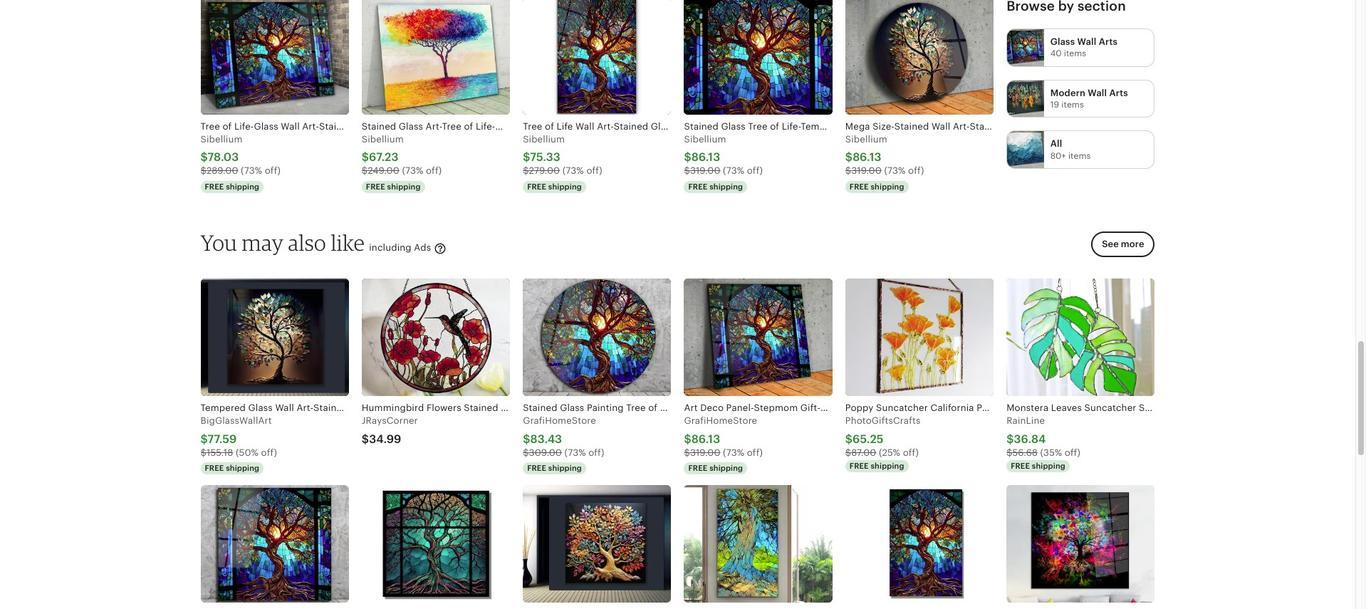 Task type: locate. For each thing, give the bounding box(es) containing it.
free inside sibellium $ 75.33 $ 279.00 (73% off) free shipping
[[527, 182, 547, 191]]

arts right modern
[[1110, 88, 1129, 98]]

1 vertical spatial arts
[[1110, 88, 1129, 98]]

free inside sibellium $ 67.23 $ 249.00 (73% off) free shipping
[[366, 182, 385, 191]]

off) for 'stained glass art-tree of life-glass wall art-large wall art-wall hangings-office wall art-modern wall art gift-office wall decoration' image
[[426, 166, 442, 176]]

grafihomestore
[[523, 416, 596, 426], [684, 416, 758, 426]]

monstera leaves suncatcher stained glass window hanging decor plant succulent stain glass home garden iridescent wall art gifts for mom image
[[1007, 278, 1155, 396]]

sibellium
[[201, 134, 243, 145], [362, 134, 404, 145], [523, 134, 565, 145], [684, 134, 726, 145], [846, 134, 888, 145]]

1 vertical spatial wall
[[1088, 88, 1107, 98]]

shipping inside rainline $ 36.84 $ 56.68 (35% off) free shipping
[[1032, 462, 1066, 470]]

off) inside the sibellium $ 78.03 $ 289.00 (73% off) free shipping
[[265, 166, 281, 176]]

free for tree of life wall art-stained glass decor-large wall art-wall hangings-office home decor-interior design idea-modern wall art gift image
[[527, 182, 547, 191]]

155.18
[[207, 447, 233, 458]]

0 horizontal spatial sibellium $ 86.13 $ 319.00 (73% off) free shipping
[[684, 134, 763, 191]]

shipping for the left stained glass painting tree of life, stained glass window glass wall art work , home wall decor, wall hangings art deco panel, stepdad gift image
[[549, 464, 582, 472]]

shipping inside sibellium $ 67.23 $ 249.00 (73% off) free shipping
[[387, 182, 421, 191]]

19
[[1051, 100, 1060, 110]]

86.13 inside grafihomestore $ 86.13 $ 319.00 (73% off) free shipping
[[692, 433, 721, 445]]

off) inside sibellium $ 67.23 $ 249.00 (73% off) free shipping
[[426, 166, 442, 176]]

0 horizontal spatial stained glass painting tree of life, stained glass window glass wall art work , home wall decor, wall hangings art deco panel, stepdad gift image
[[523, 278, 672, 396]]

poppy suncatcher california poppy painting on glass art stain glass window hangings floral wall decor botanical glass painting image
[[846, 278, 994, 396]]

hummingbird flowers stained glass suncatcher for window hanging decor art gift for bird & poppy lovers wall hanging ornament gift idea image
[[362, 278, 510, 396]]

sibellium $ 78.03 $ 289.00 (73% off) free shipping
[[201, 134, 281, 191]]

80+
[[1051, 151, 1066, 161]]

5 sibellium from the left
[[846, 134, 888, 145]]

2 grafihomestore from the left
[[684, 416, 758, 426]]

modern
[[1051, 88, 1086, 98]]

shipping for monstera leaves suncatcher stained glass window hanging decor plant succulent stain glass home garden iridescent wall art gifts for mom image
[[1032, 462, 1066, 470]]

items inside all 80+ items
[[1069, 151, 1091, 161]]

free inside grafihomestore $ 86.13 $ 319.00 (73% off) free shipping
[[689, 464, 708, 472]]

off) for stained glass tree of life-tempered glass wall art-mega size-stained wall art-stained window decor-tree of life wall decor-large wall art "image"
[[747, 166, 763, 176]]

arts right glass
[[1099, 37, 1118, 47]]

see more listings in the modern wall arts section image
[[1008, 80, 1044, 117]]

shipping inside grafihomestore $ 86.13 $ 319.00 (73% off) free shipping
[[710, 464, 743, 472]]

off) inside bigglasswallart $ 77.59 $ 155.18 (50% off) free shipping
[[261, 447, 277, 458]]

off) inside rainline $ 36.84 $ 56.68 (35% off) free shipping
[[1065, 447, 1081, 458]]

stained glass painting tree of life, stained glass window glass wall art work , home wall decor, wall hangings art deco panel, stepdad gift image
[[523, 278, 672, 396], [846, 485, 994, 603]]

see
[[1102, 238, 1119, 249]]

like
[[331, 230, 365, 256]]

1 horizontal spatial grafihomestore
[[684, 416, 758, 426]]

off) inside the photogiftscrafts $ 65.25 $ 87.00 (25% off) free shipping
[[903, 447, 919, 458]]

all 80+ items
[[1051, 139, 1091, 161]]

free for poppy suncatcher california poppy painting on glass art stain glass window hangings floral wall decor botanical glass painting image
[[850, 462, 869, 470]]

ads
[[414, 243, 431, 253]]

shipping inside sibellium $ 75.33 $ 279.00 (73% off) free shipping
[[549, 182, 582, 191]]

free inside the sibellium $ 78.03 $ 289.00 (73% off) free shipping
[[205, 182, 224, 191]]

1 sibellium from the left
[[201, 134, 243, 145]]

items inside modern wall arts 19 items
[[1062, 100, 1084, 110]]

glass wall decor, tree of life, tempered glass, colorful tempered glass, personalized glass art, colorful tree of life glass wall art, image
[[1007, 485, 1155, 603]]

tree of life stained glass wall painting art work, stained glass window wall hangings, home wall decor large stain glass art deco panel gift image
[[362, 485, 510, 603]]

sibellium for the mega size-stained wall art-stained window decor-tempered glass wall art-tree of life wall decor-large wall art-wall hangings-glass printing image
[[846, 134, 888, 145]]

items down glass
[[1064, 49, 1087, 59]]

off) inside sibellium $ 75.33 $ 279.00 (73% off) free shipping
[[587, 166, 603, 176]]

items down modern
[[1062, 100, 1084, 110]]

sibellium inside sibellium $ 67.23 $ 249.00 (73% off) free shipping
[[362, 134, 404, 145]]

off) inside 'grafihomestore $ 83.43 $ 309.00 (73% off) free shipping'
[[589, 447, 605, 458]]

free inside bigglasswallart $ 77.59 $ 155.18 (50% off) free shipping
[[205, 464, 224, 472]]

1 horizontal spatial stained glass painting tree of life, stained glass window glass wall art work , home wall decor, wall hangings art deco panel, stepdad gift image
[[846, 485, 994, 603]]

items
[[1064, 49, 1087, 59], [1062, 100, 1084, 110], [1069, 151, 1091, 161]]

(73% for art deco panel-stepmom gift-stained glass painting-life of tree-glass wall art-large wall art-wall hangings-office wall decor-tempered glass image
[[723, 447, 745, 458]]

0 vertical spatial wall
[[1078, 37, 1097, 47]]

free
[[205, 182, 224, 191], [366, 182, 385, 191], [527, 182, 547, 191], [689, 182, 708, 191], [850, 182, 869, 191], [850, 462, 869, 470], [1011, 462, 1030, 470], [205, 464, 224, 472], [527, 464, 547, 472], [689, 464, 708, 472]]

jrayscorner $ 34.99
[[362, 416, 418, 445]]

wall inside glass wall arts 40 items
[[1078, 37, 1097, 47]]

(73% for stained glass tree of life-tempered glass wall art-mega size-stained wall art-stained window decor-tree of life wall decor-large wall art "image"
[[723, 166, 745, 176]]

arts inside modern wall arts 19 items
[[1110, 88, 1129, 98]]

rainline
[[1007, 416, 1045, 426]]

87.00
[[852, 447, 877, 458]]

free for art deco panel-stepmom gift-stained glass painting-life of tree-glass wall art-large wall art-wall hangings-office wall decor-tempered glass image
[[689, 464, 708, 472]]

(73% for 'stained glass art-tree of life-glass wall art-large wall art-wall hangings-office wall art-modern wall art gift-office wall decoration' image
[[402, 166, 424, 176]]

(35%
[[1041, 447, 1063, 458]]

may
[[242, 230, 284, 256]]

1 vertical spatial tempered glass wall art-stained wall art -life of tree wall decor-glass printing -large wall art-wall hangings-stained window decor image
[[523, 485, 672, 603]]

wall right glass
[[1078, 37, 1097, 47]]

items right 80+
[[1069, 151, 1091, 161]]

86.13
[[692, 151, 721, 163], [853, 151, 882, 163], [692, 433, 721, 445]]

(73% inside grafihomestore $ 86.13 $ 319.00 (73% off) free shipping
[[723, 447, 745, 458]]

2 sibellium from the left
[[362, 134, 404, 145]]

free inside rainline $ 36.84 $ 56.68 (35% off) free shipping
[[1011, 462, 1030, 470]]

shipping
[[226, 182, 260, 191], [387, 182, 421, 191], [549, 182, 582, 191], [710, 182, 743, 191], [871, 182, 905, 191], [871, 462, 905, 470], [1032, 462, 1066, 470], [226, 464, 260, 472], [549, 464, 582, 472], [710, 464, 743, 472]]

arts for glass wall arts
[[1099, 37, 1118, 47]]

1 grafihomestore from the left
[[523, 416, 596, 426]]

wall for modern
[[1088, 88, 1107, 98]]

3 sibellium from the left
[[523, 134, 565, 145]]

$
[[201, 151, 208, 163], [362, 151, 369, 163], [523, 151, 530, 163], [684, 151, 692, 163], [846, 151, 853, 163], [201, 166, 207, 176], [362, 166, 368, 176], [523, 166, 529, 176], [684, 166, 690, 176], [846, 166, 852, 176], [201, 433, 208, 445], [362, 433, 369, 445], [523, 433, 530, 445], [684, 433, 692, 445], [846, 433, 853, 445], [1007, 433, 1014, 445], [201, 447, 207, 458], [523, 447, 529, 458], [684, 447, 690, 458], [846, 447, 852, 458], [1007, 447, 1013, 458]]

shipping inside the sibellium $ 78.03 $ 289.00 (73% off) free shipping
[[226, 182, 260, 191]]

arts inside glass wall arts 40 items
[[1099, 37, 1118, 47]]

309.00
[[529, 447, 562, 458]]

see more listings in the all section image
[[1008, 131, 1044, 168]]

wall
[[1078, 37, 1097, 47], [1088, 88, 1107, 98]]

319.00
[[690, 166, 721, 176], [852, 166, 882, 176], [690, 447, 721, 458]]

0 vertical spatial stained glass painting tree of life, stained glass window glass wall art work , home wall decor, wall hangings art deco panel, stepdad gift image
[[523, 278, 672, 396]]

grafihomestore inside grafihomestore $ 86.13 $ 319.00 (73% off) free shipping
[[684, 416, 758, 426]]

40
[[1051, 49, 1062, 59]]

1 vertical spatial items
[[1062, 100, 1084, 110]]

see more listings in the glass wall arts section image
[[1008, 29, 1044, 66]]

see more link
[[1088, 231, 1155, 266]]

wall inside modern wall arts 19 items
[[1088, 88, 1107, 98]]

sibellium $ 86.13 $ 319.00 (73% off) free shipping
[[684, 134, 763, 191], [846, 134, 924, 191]]

items for modern
[[1062, 100, 1084, 110]]

1 horizontal spatial sibellium $ 86.13 $ 319.00 (73% off) free shipping
[[846, 134, 924, 191]]

0 vertical spatial arts
[[1099, 37, 1118, 47]]

wall right modern
[[1088, 88, 1107, 98]]

shipping for tree of life wall art-stained glass decor-large wall art-wall hangings-office home decor-interior design idea-modern wall art gift image
[[549, 182, 582, 191]]

86.13 for 65.25
[[692, 433, 721, 445]]

0 vertical spatial items
[[1064, 49, 1087, 59]]

86.13 for 86.13
[[692, 151, 721, 163]]

0 horizontal spatial tempered glass wall art-stained wall art -life of tree wall decor-glass printing -large wall art-wall hangings-stained window decor image
[[201, 278, 349, 396]]

(73% inside sibellium $ 67.23 $ 249.00 (73% off) free shipping
[[402, 166, 424, 176]]

sibellium inside the sibellium $ 78.03 $ 289.00 (73% off) free shipping
[[201, 134, 243, 145]]

off) for poppy suncatcher california poppy painting on glass art stain glass window hangings floral wall decor botanical glass painting image
[[903, 447, 919, 458]]

(73% inside the sibellium $ 78.03 $ 289.00 (73% off) free shipping
[[241, 166, 262, 176]]

(73% inside sibellium $ 75.33 $ 279.00 (73% off) free shipping
[[563, 166, 584, 176]]

shipping inside 'grafihomestore $ 83.43 $ 309.00 (73% off) free shipping'
[[549, 464, 582, 472]]

off) inside grafihomestore $ 86.13 $ 319.00 (73% off) free shipping
[[747, 447, 763, 458]]

off) for the mega size-stained wall art-stained window decor-tempered glass wall art-tree of life wall decor-large wall art-wall hangings-glass printing image
[[909, 166, 924, 176]]

modern wall arts 19 items
[[1051, 88, 1129, 110]]

mega size-stained wall art-stained window decor-tempered glass wall art-tree of life wall decor-large wall art-wall hangings-glass printing image
[[846, 0, 994, 115]]

4 sibellium from the left
[[684, 134, 726, 145]]

free for the tree of life-glass wall art-stained glass art-large wall art-wall hangings-modern wall art gift-office wall art-office wall decoration image
[[205, 182, 224, 191]]

(73%
[[241, 166, 262, 176], [402, 166, 424, 176], [563, 166, 584, 176], [723, 166, 745, 176], [885, 166, 906, 176], [565, 447, 586, 458], [723, 447, 745, 458]]

(73% for the mega size-stained wall art-stained window decor-tempered glass wall art-tree of life wall decor-large wall art-wall hangings-glass printing image
[[885, 166, 906, 176]]

65.25
[[853, 433, 884, 445]]

jrayscorner
[[362, 416, 418, 426]]

2 sibellium $ 86.13 $ 319.00 (73% off) free shipping from the left
[[846, 134, 924, 191]]

1 sibellium $ 86.13 $ 319.00 (73% off) free shipping from the left
[[684, 134, 763, 191]]

canvas art,metal wall art,stained glass effect,stained glass tree,stained glass wall art,stained glass window,stained glass wall art,cypress image
[[684, 485, 833, 603]]

art deco panel-stepmom gift-stained glass painting-life of tree-glass wall art-large wall art-wall hangings-office wall decor-tempered glass image
[[684, 278, 833, 396]]

319.00 inside grafihomestore $ 86.13 $ 319.00 (73% off) free shipping
[[690, 447, 721, 458]]

arts
[[1099, 37, 1118, 47], [1110, 88, 1129, 98]]

shipping inside bigglasswallart $ 77.59 $ 155.18 (50% off) free shipping
[[226, 464, 260, 472]]

sibellium $ 67.23 $ 249.00 (73% off) free shipping
[[362, 134, 442, 191]]

0 horizontal spatial grafihomestore
[[523, 416, 596, 426]]

see more button
[[1092, 231, 1155, 257]]

all
[[1051, 139, 1063, 149]]

off)
[[265, 166, 281, 176], [426, 166, 442, 176], [587, 166, 603, 176], [747, 166, 763, 176], [909, 166, 924, 176], [261, 447, 277, 458], [589, 447, 605, 458], [747, 447, 763, 458], [903, 447, 919, 458], [1065, 447, 1081, 458]]

also
[[288, 230, 326, 256]]

67.23
[[369, 151, 399, 163]]

sibellium $ 86.13 $ 319.00 (73% off) free shipping for stained glass tree of life-tempered glass wall art-mega size-stained wall art-stained window decor-tree of life wall decor-large wall art "image"
[[684, 134, 763, 191]]

shipping inside the photogiftscrafts $ 65.25 $ 87.00 (25% off) free shipping
[[871, 462, 905, 470]]

$ inside jrayscorner $ 34.99
[[362, 433, 369, 445]]

grafihomestore inside 'grafihomestore $ 83.43 $ 309.00 (73% off) free shipping'
[[523, 416, 596, 426]]

free inside the photogiftscrafts $ 65.25 $ 87.00 (25% off) free shipping
[[850, 462, 869, 470]]

34.99
[[369, 433, 401, 445]]

tempered glass wall art-stained wall art -life of tree wall decor-glass printing -large wall art-wall hangings-stained window decor image
[[201, 278, 349, 396], [523, 485, 672, 603]]

sibellium inside sibellium $ 75.33 $ 279.00 (73% off) free shipping
[[523, 134, 565, 145]]

(73% inside 'grafihomestore $ 83.43 $ 309.00 (73% off) free shipping'
[[565, 447, 586, 458]]

sibellium for tree of life wall art-stained glass decor-large wall art-wall hangings-office home decor-interior design idea-modern wall art gift image
[[523, 134, 565, 145]]

2 vertical spatial items
[[1069, 151, 1091, 161]]

including
[[369, 243, 412, 253]]

78.03
[[208, 151, 239, 163]]

shipping for the mega size-stained wall art-stained window decor-tempered glass wall art-tree of life wall decor-large wall art-wall hangings-glass printing image
[[871, 182, 905, 191]]

items inside glass wall arts 40 items
[[1064, 49, 1087, 59]]



Task type: describe. For each thing, give the bounding box(es) containing it.
free for stained glass tree of life-tempered glass wall art-mega size-stained wall art-stained window decor-tree of life wall decor-large wall art "image"
[[689, 182, 708, 191]]

sibellium $ 75.33 $ 279.00 (73% off) free shipping
[[523, 134, 603, 191]]

75.33
[[530, 151, 561, 163]]

56.68
[[1013, 447, 1038, 458]]

shipping for topmost tempered glass wall art-stained wall art -life of tree wall decor-glass printing -large wall art-wall hangings-stained window decor image
[[226, 464, 260, 472]]

free for monstera leaves suncatcher stained glass window hanging decor plant succulent stain glass home garden iridescent wall art gifts for mom image
[[1011, 462, 1030, 470]]

tree of life wall art-stained glass decor-large wall art-wall hangings-office home decor-interior design idea-modern wall art gift image
[[523, 0, 672, 115]]

free for the mega size-stained wall art-stained window decor-tempered glass wall art-tree of life wall decor-large wall art-wall hangings-glass printing image
[[850, 182, 869, 191]]

off) for the tree of life-glass wall art-stained glass art-large wall art-wall hangings-modern wall art gift-office wall art-office wall decoration image
[[265, 166, 281, 176]]

83.43
[[530, 433, 562, 445]]

(50%
[[236, 447, 259, 458]]

77.59
[[208, 433, 237, 445]]

(73% for the tree of life-glass wall art-stained glass art-large wall art-wall hangings-modern wall art gift-office wall art-office wall decoration image
[[241, 166, 262, 176]]

see more
[[1102, 238, 1145, 249]]

more
[[1121, 238, 1145, 249]]

279.00
[[529, 166, 560, 176]]

1 vertical spatial stained glass painting tree of life, stained glass window glass wall art work , home wall decor, wall hangings art deco panel, stepdad gift image
[[846, 485, 994, 603]]

grafihomestore $ 83.43 $ 309.00 (73% off) free shipping
[[523, 416, 605, 472]]

stained glass tree of life-tempered glass wall art-mega size-stained wall art-stained window decor-tree of life wall decor-large wall art image
[[684, 0, 833, 115]]

(25%
[[879, 447, 901, 458]]

shipping for 'stained glass art-tree of life-glass wall art-large wall art-wall hangings-office wall art-modern wall art gift-office wall decoration' image
[[387, 182, 421, 191]]

289.00
[[207, 166, 238, 176]]

shipping for poppy suncatcher california poppy painting on glass art stain glass window hangings floral wall decor botanical glass painting image
[[871, 462, 905, 470]]

sibellium for stained glass tree of life-tempered glass wall art-mega size-stained wall art-stained window decor-tree of life wall decor-large wall art "image"
[[684, 134, 726, 145]]

you may also like including ads
[[201, 230, 434, 256]]

sibellium for 'stained glass art-tree of life-glass wall art-large wall art-wall hangings-office wall art-modern wall art gift-office wall decoration' image
[[362, 134, 404, 145]]

319.00 for 65.25
[[690, 447, 721, 458]]

off) for tree of life wall art-stained glass decor-large wall art-wall hangings-office home decor-interior design idea-modern wall art gift image
[[587, 166, 603, 176]]

sibellium $ 86.13 $ 319.00 (73% off) free shipping for the mega size-stained wall art-stained window decor-tempered glass wall art-tree of life wall decor-large wall art-wall hangings-glass printing image
[[846, 134, 924, 191]]

free for 'stained glass art-tree of life-glass wall art-large wall art-wall hangings-office wall art-modern wall art gift-office wall decoration' image
[[366, 182, 385, 191]]

grafihomestore for 86.13
[[684, 416, 758, 426]]

photogiftscrafts $ 65.25 $ 87.00 (25% off) free shipping
[[846, 416, 921, 470]]

36.84
[[1014, 433, 1046, 445]]

319.00 for 86.13
[[690, 166, 721, 176]]

bigglasswallart
[[201, 416, 272, 426]]

shipping for stained glass tree of life-tempered glass wall art-mega size-stained wall art-stained window decor-tree of life wall decor-large wall art "image"
[[710, 182, 743, 191]]

grafihomestore $ 86.13 $ 319.00 (73% off) free shipping
[[684, 416, 763, 472]]

bigglasswallart $ 77.59 $ 155.18 (50% off) free shipping
[[201, 416, 277, 472]]

0 vertical spatial tempered glass wall art-stained wall art -life of tree wall decor-glass printing -large wall art-wall hangings-stained window decor image
[[201, 278, 349, 396]]

249.00
[[368, 166, 400, 176]]

free inside 'grafihomestore $ 83.43 $ 309.00 (73% off) free shipping'
[[527, 464, 547, 472]]

shipping for the tree of life-glass wall art-stained glass art-large wall art-wall hangings-modern wall art gift-office wall art-office wall decoration image
[[226, 182, 260, 191]]

shipping for art deco panel-stepmom gift-stained glass painting-life of tree-glass wall art-large wall art-wall hangings-office wall decor-tempered glass image
[[710, 464, 743, 472]]

items for glass
[[1064, 49, 1087, 59]]

arts for modern wall arts
[[1110, 88, 1129, 98]]

tree of life-glass wall art-stained glass art-large wall art-wall hangings-modern wall art gift-office wall art-office wall decoration image
[[201, 0, 349, 115]]

(73% for tree of life wall art-stained glass decor-large wall art-wall hangings-office home decor-interior design idea-modern wall art gift image
[[563, 166, 584, 176]]

photogiftscrafts
[[846, 416, 921, 426]]

wall for glass
[[1078, 37, 1097, 47]]

stained glass art-tree of life-glass wall art-large wall art-wall hangings-office wall art-modern wall art gift-office wall decoration image
[[362, 0, 510, 115]]

rainline $ 36.84 $ 56.68 (35% off) free shipping
[[1007, 416, 1081, 470]]

off) for art deco panel-stepmom gift-stained glass painting-life of tree-glass wall art-large wall art-wall hangings-office wall decor-tempered glass image
[[747, 447, 763, 458]]

glass wall arts 40 items
[[1051, 37, 1118, 59]]

you
[[201, 230, 237, 256]]

glass
[[1051, 37, 1075, 47]]

sibellium for the tree of life-glass wall art-stained glass art-large wall art-wall hangings-modern wall art gift-office wall art-office wall decoration image
[[201, 134, 243, 145]]

1 horizontal spatial tempered glass wall art-stained wall art -life of tree wall decor-glass printing -large wall art-wall hangings-stained window decor image
[[523, 485, 672, 603]]

off) for monstera leaves suncatcher stained glass window hanging decor plant succulent stain glass home garden iridescent wall art gifts for mom image
[[1065, 447, 1081, 458]]

grafihomestore for 83.43
[[523, 416, 596, 426]]

tree of life stained glass printing large wall art wall hangings office&home decor interior design decoration modern stylish wall art gift image
[[201, 485, 349, 603]]



Task type: vqa. For each thing, say whether or not it's contained in the screenshot.
Photo
no



